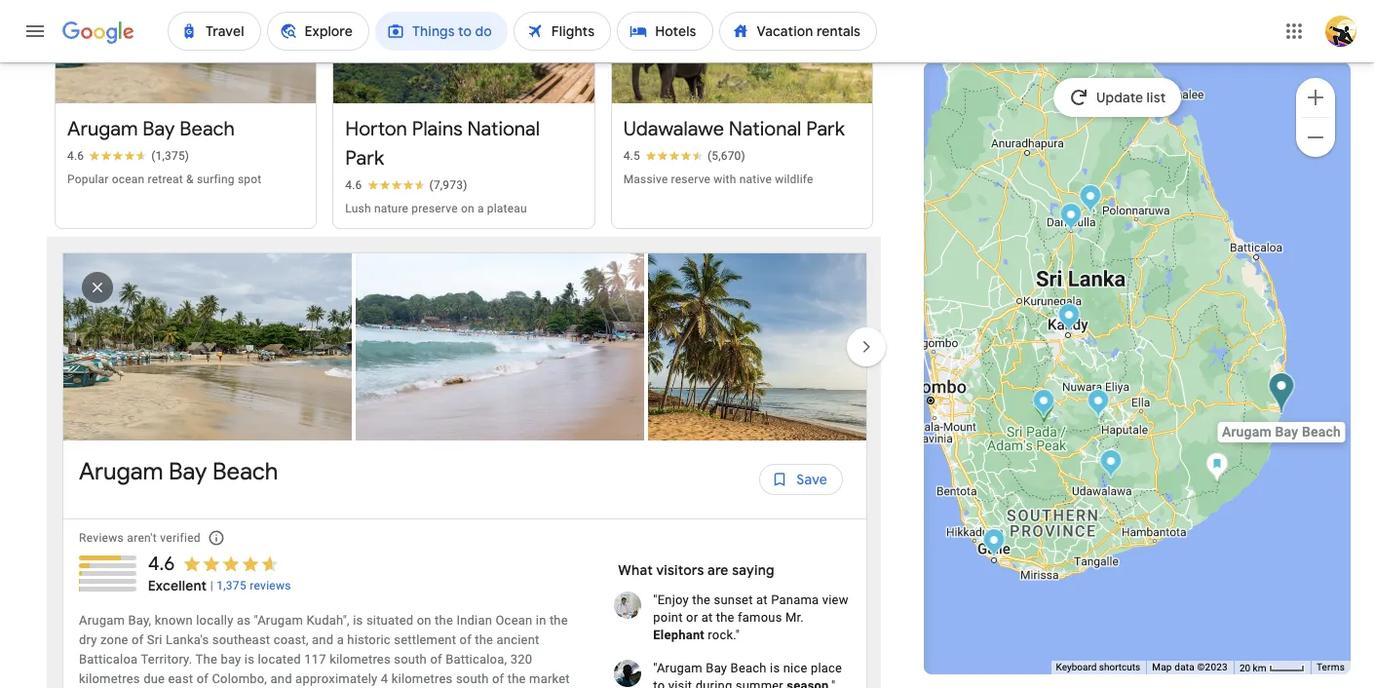 Task type: vqa. For each thing, say whether or not it's contained in the screenshot.
Arugam Bay Beach Element
yes



Task type: describe. For each thing, give the bounding box(es) containing it.
massive
[[623, 172, 668, 186]]

20 km
[[1240, 662, 1269, 673]]

save
[[797, 470, 828, 488]]

4.6 out of 5 stars from 1,375 reviews image
[[67, 148, 189, 163]]

located
[[258, 652, 301, 666]]

excellent
[[148, 577, 207, 594]]

1 horizontal spatial a
[[478, 201, 484, 215]]

save button
[[760, 456, 843, 503]]

or
[[686, 610, 698, 624]]

0 horizontal spatial kilometres
[[79, 671, 140, 686]]

of down the
[[197, 671, 209, 686]]

reviews
[[79, 531, 124, 545]]

udawalawe
[[623, 117, 724, 141]]

reviews aren't verified
[[79, 531, 201, 545]]

1 vertical spatial south
[[456, 671, 489, 686]]

keyboard shortcuts
[[1056, 662, 1141, 673]]

2 horizontal spatial kilometres
[[392, 671, 453, 686]]

0 vertical spatial and
[[312, 632, 334, 647]]

arugam bay, known locally as "arugam kudah", is situated on the indian ocean in the dry zone of sri lanka's southeast coast, and a historic settlement of the ancient batticaloa territory. the bay is located 117 kilometres south of batticaloa, 320 kilometres due east of colombo, and approximately 4 kilometres south of the mar
[[79, 613, 582, 688]]

park inside horton plains national park
[[345, 146, 384, 170]]

0 vertical spatial arugam bay beach
[[67, 117, 235, 141]]

main menu image
[[23, 19, 47, 43]]

saying
[[732, 561, 775, 579]]

plains
[[412, 117, 463, 141]]

2 national from the left
[[729, 117, 802, 141]]

popular
[[67, 172, 109, 186]]

lush nature preserve on a plateau
[[345, 201, 527, 215]]

1 horizontal spatial is
[[353, 613, 363, 627]]

0 vertical spatial bay
[[143, 117, 175, 141]]

"enjoy
[[653, 592, 689, 607]]

sigiriya image
[[1079, 184, 1102, 216]]

lush
[[345, 201, 371, 215]]

update
[[1097, 89, 1144, 106]]

nice
[[783, 661, 808, 675]]

rock."
[[708, 627, 740, 642]]

1 vertical spatial at
[[701, 610, 713, 624]]

1,375 reviews link
[[217, 578, 291, 593]]

nature
[[374, 201, 409, 215]]

batticaloa,
[[446, 652, 507, 666]]

bay
[[221, 652, 241, 666]]

4.6 for horton plains national park
[[345, 178, 362, 192]]

lanka's
[[166, 632, 209, 647]]

1 horizontal spatial kilometres
[[330, 652, 391, 666]]

due
[[143, 671, 165, 686]]

0 vertical spatial beach
[[180, 117, 235, 141]]

with
[[714, 172, 736, 186]]

sri
[[147, 632, 162, 647]]

approximately
[[295, 671, 378, 686]]

1 vertical spatial and
[[270, 671, 292, 686]]

east
[[168, 671, 193, 686]]

data
[[1175, 662, 1195, 673]]

famous
[[738, 610, 782, 624]]

coast,
[[274, 632, 309, 647]]

of down indian
[[460, 632, 472, 647]]

4.5
[[623, 149, 640, 162]]

1 vertical spatial arugam bay beach
[[79, 457, 278, 486]]

settlement
[[394, 632, 456, 647]]

as
[[237, 613, 251, 627]]

dambulla royal cave temple and golden temple image
[[1060, 203, 1082, 235]]

1 vertical spatial arugam
[[79, 457, 163, 486]]

on inside 'arugam bay, known locally as "arugam kudah", is situated on the indian ocean in the dry zone of sri lanka's southeast coast, and a historic settlement of the ancient batticaloa territory. the bay is located 117 kilometres south of batticaloa, 320 kilometres due east of colombo, and approximately 4 kilometres south of the mar'
[[417, 613, 432, 627]]

kudah",
[[307, 613, 350, 627]]

sunset
[[714, 592, 753, 607]]

known
[[155, 613, 193, 627]]

1,375
[[217, 579, 247, 592]]

0 horizontal spatial is
[[244, 652, 254, 666]]

(5,670)
[[708, 149, 746, 162]]

2 vertical spatial 4.6
[[148, 551, 175, 576]]

the
[[195, 652, 217, 666]]

bay,
[[128, 613, 151, 627]]

visitors
[[656, 561, 704, 579]]

summer
[[736, 678, 784, 688]]

update list button
[[1054, 78, 1182, 117]]

aren't
[[127, 531, 157, 545]]

of down settlement
[[430, 652, 442, 666]]

dry
[[79, 632, 97, 647]]

zone
[[100, 632, 128, 647]]

surfing
[[197, 172, 235, 186]]

km
[[1253, 662, 1267, 673]]

view
[[822, 592, 849, 607]]

of left "sri"
[[132, 632, 144, 647]]

arugam bay beach image
[[1269, 372, 1295, 416]]

ocean
[[496, 613, 533, 627]]

(1,375)
[[151, 149, 189, 162]]

southeast
[[212, 632, 270, 647]]

wildlife
[[775, 172, 813, 186]]

are
[[708, 561, 729, 579]]

preserve
[[412, 201, 458, 215]]

terms
[[1317, 662, 1345, 673]]

the up or
[[692, 592, 711, 607]]

1 horizontal spatial on
[[461, 201, 474, 215]]

visit
[[668, 678, 692, 688]]

map
[[1152, 662, 1172, 673]]

update list
[[1097, 89, 1166, 106]]

"arugam bay beach is nice place to visit during summer
[[653, 661, 842, 688]]

point
[[653, 610, 683, 624]]

situated
[[366, 613, 414, 627]]

320
[[510, 652, 532, 666]]

ancient
[[497, 632, 539, 647]]

keyboard
[[1056, 662, 1097, 673]]



Task type: locate. For each thing, give the bounding box(es) containing it.
"arugam up coast,
[[254, 613, 303, 627]]

list
[[1147, 89, 1166, 106]]

1 vertical spatial bay
[[169, 457, 207, 486]]

list item
[[356, 238, 648, 455], [63, 253, 356, 440], [648, 253, 941, 440]]

place
[[811, 661, 842, 675]]

the up batticaloa, on the bottom left
[[475, 632, 493, 647]]

1 vertical spatial park
[[345, 146, 384, 170]]

4.5 out of 5 stars from 5,670 reviews image
[[623, 148, 746, 163]]

the
[[692, 592, 711, 607], [716, 610, 735, 624], [435, 613, 453, 627], [550, 613, 568, 627], [475, 632, 493, 647], [508, 671, 526, 686]]

1 horizontal spatial national
[[729, 117, 802, 141]]

0 horizontal spatial park
[[345, 146, 384, 170]]

next image
[[843, 323, 890, 370]]

is inside "arugam bay beach is nice place to visit during summer
[[770, 661, 780, 675]]

of
[[132, 632, 144, 647], [460, 632, 472, 647], [430, 652, 442, 666], [197, 671, 209, 686], [492, 671, 504, 686]]

zoom in map image
[[1304, 85, 1328, 109]]

arugam inside 'arugam bay, known locally as "arugam kudah", is situated on the indian ocean in the dry zone of sri lanka's southeast coast, and a historic settlement of the ancient batticaloa territory. the bay is located 117 kilometres south of batticaloa, 320 kilometres due east of colombo, and approximately 4 kilometres south of the mar'
[[79, 613, 125, 627]]

zoom out map image
[[1304, 125, 1328, 149]]

retreat
[[148, 172, 183, 186]]

national inside horton plains national park
[[467, 117, 540, 141]]

yala national park image
[[1206, 452, 1229, 483]]

colombo,
[[212, 671, 267, 686]]

beach inside arugam bay beach element
[[212, 457, 278, 486]]

beach for "arugam bay beach is nice place to visit during summer link
[[731, 661, 767, 675]]

beach inside "arugam bay beach is nice place to visit during summer
[[731, 661, 767, 675]]

horton plains national park
[[345, 117, 540, 170]]

galle dutch fort image
[[983, 528, 1005, 560]]

arugam bay beach up verified
[[79, 457, 278, 486]]

south down settlement
[[394, 652, 427, 666]]

"enjoy the sunset at panama view point or at the famous mr. elephant rock."
[[653, 592, 849, 642]]

arugam bay beach
[[67, 117, 235, 141], [79, 457, 278, 486]]

the down '320'
[[508, 671, 526, 686]]

bay up (1,375) on the left of page
[[143, 117, 175, 141]]

bay up during at the bottom of the page
[[706, 661, 727, 675]]

"arugam
[[254, 613, 303, 627], [653, 661, 703, 675]]

arugam up 4.6 out of 5 stars from 1,375 reviews image
[[67, 117, 138, 141]]

4.6 out of 5 stars from 7,973 reviews image
[[345, 177, 467, 193]]

territory.
[[141, 652, 192, 666]]

park
[[806, 117, 845, 141], [345, 146, 384, 170]]

park down horton
[[345, 146, 384, 170]]

at
[[756, 592, 768, 607], [701, 610, 713, 624]]

1 vertical spatial "arugam
[[653, 661, 703, 675]]

reserve
[[671, 172, 711, 186]]

bay for "arugam bay beach is nice place to visit during summer link
[[706, 661, 727, 675]]

historic
[[347, 632, 391, 647]]

2 vertical spatial arugam
[[79, 613, 125, 627]]

keyboard shortcuts button
[[1056, 661, 1141, 675]]

terms link
[[1317, 662, 1345, 673]]

0 vertical spatial 4.6
[[67, 149, 84, 162]]

map data ©2023
[[1152, 662, 1228, 673]]

beach for arugam bay beach element
[[212, 457, 278, 486]]

the right in
[[550, 613, 568, 627]]

a left plateau
[[478, 201, 484, 215]]

arugam bay beach element
[[79, 456, 278, 503]]

list
[[63, 238, 941, 460]]

2 horizontal spatial is
[[770, 661, 780, 675]]

is up historic
[[353, 613, 363, 627]]

spot
[[238, 172, 262, 186]]

1 horizontal spatial south
[[456, 671, 489, 686]]

sri dalada maligawa image
[[1058, 303, 1080, 335]]

1 vertical spatial on
[[417, 613, 432, 627]]

south down batticaloa, on the bottom left
[[456, 671, 489, 686]]

udawalawe national park image
[[1100, 449, 1122, 482]]

national right plains
[[467, 117, 540, 141]]

horton plains national park image
[[1087, 389, 1110, 421]]

and down located
[[270, 671, 292, 686]]

&
[[186, 172, 194, 186]]

1 horizontal spatial 4.6
[[148, 551, 175, 576]]

plateau
[[487, 201, 527, 215]]

0 horizontal spatial south
[[394, 652, 427, 666]]

to
[[653, 678, 665, 688]]

0 horizontal spatial on
[[417, 613, 432, 627]]

reviews
[[250, 579, 291, 592]]

a down kudah",
[[337, 632, 344, 647]]

4.6 up excellent
[[148, 551, 175, 576]]

0 vertical spatial on
[[461, 201, 474, 215]]

beach
[[180, 117, 235, 141], [212, 457, 278, 486], [731, 661, 767, 675]]

4.6 for arugam bay beach
[[67, 149, 84, 162]]

park up wildlife on the top
[[806, 117, 845, 141]]

the up 'rock."'
[[716, 610, 735, 624]]

bay
[[143, 117, 175, 141], [169, 457, 207, 486], [706, 661, 727, 675]]

elephant
[[653, 627, 705, 642]]

mr.
[[786, 610, 804, 624]]

in
[[536, 613, 546, 627]]

bay for arugam bay beach element
[[169, 457, 207, 486]]

1 vertical spatial 4.6
[[345, 178, 362, 192]]

horton
[[345, 117, 407, 141]]

at up famous
[[756, 592, 768, 607]]

2 vertical spatial beach
[[731, 661, 767, 675]]

kilometres right 4
[[392, 671, 453, 686]]

national up (5,670)
[[729, 117, 802, 141]]

2 vertical spatial bay
[[706, 661, 727, 675]]

4.6 out of 5 stars from 1,375 reviews. excellent. element
[[148, 551, 291, 595]]

close detail image
[[74, 264, 121, 311]]

bay up verified
[[169, 457, 207, 486]]

and down kudah",
[[312, 632, 334, 647]]

4.6 up popular
[[67, 149, 84, 162]]

locally
[[196, 613, 234, 627]]

0 vertical spatial a
[[478, 201, 484, 215]]

0 horizontal spatial at
[[701, 610, 713, 624]]

117
[[304, 652, 326, 666]]

0 vertical spatial arugam
[[67, 117, 138, 141]]

"arugam bay beach is nice place to visit during summer link
[[653, 661, 842, 688]]

0 horizontal spatial and
[[270, 671, 292, 686]]

0 horizontal spatial "arugam
[[254, 613, 303, 627]]

kilometres
[[330, 652, 391, 666], [79, 671, 140, 686], [392, 671, 453, 686]]

(7,973)
[[429, 178, 467, 192]]

4.6 up lush
[[345, 178, 362, 192]]

batticaloa
[[79, 652, 138, 666]]

arugam up reviews aren't verified
[[79, 457, 163, 486]]

beach up summer
[[731, 661, 767, 675]]

popular ocean retreat & surfing spot
[[67, 172, 262, 186]]

kilometres down historic
[[330, 652, 391, 666]]

0 horizontal spatial national
[[467, 117, 540, 141]]

excellent | 1,375 reviews
[[148, 577, 291, 594]]

1 horizontal spatial "arugam
[[653, 661, 703, 675]]

4
[[381, 671, 388, 686]]

is right bay
[[244, 652, 254, 666]]

during
[[696, 678, 732, 688]]

0 vertical spatial at
[[756, 592, 768, 607]]

map region
[[734, 0, 1374, 688]]

1 vertical spatial beach
[[212, 457, 278, 486]]

the up settlement
[[435, 613, 453, 627]]

beach up (1,375) on the left of page
[[180, 117, 235, 141]]

0 vertical spatial park
[[806, 117, 845, 141]]

panama
[[771, 592, 819, 607]]

is left nice
[[770, 661, 780, 675]]

native
[[740, 172, 772, 186]]

sri pada / adam's peak image
[[1033, 389, 1055, 421]]

udawalawe national park
[[623, 117, 845, 141]]

kilometres down batticaloa
[[79, 671, 140, 686]]

of down batticaloa, on the bottom left
[[492, 671, 504, 686]]

1 horizontal spatial at
[[756, 592, 768, 607]]

1 national from the left
[[467, 117, 540, 141]]

20 km button
[[1234, 661, 1311, 675]]

a inside 'arugam bay, known locally as "arugam kudah", is situated on the indian ocean in the dry zone of sri lanka's southeast coast, and a historic settlement of the ancient batticaloa territory. the bay is located 117 kilometres south of batticaloa, 320 kilometres due east of colombo, and approximately 4 kilometres south of the mar'
[[337, 632, 344, 647]]

beach up reviews aren't verified image
[[212, 457, 278, 486]]

1 vertical spatial a
[[337, 632, 344, 647]]

|
[[210, 579, 213, 592]]

©2023
[[1197, 662, 1228, 673]]

massive reserve with native wildlife
[[623, 172, 813, 186]]

arugam up zone
[[79, 613, 125, 627]]

1 horizontal spatial and
[[312, 632, 334, 647]]

south
[[394, 652, 427, 666], [456, 671, 489, 686]]

at right or
[[701, 610, 713, 624]]

0 vertical spatial south
[[394, 652, 427, 666]]

on down (7,973)
[[461, 201, 474, 215]]

"arugam inside "arugam bay beach is nice place to visit during summer
[[653, 661, 703, 675]]

on
[[461, 201, 474, 215], [417, 613, 432, 627]]

"arugam inside 'arugam bay, known locally as "arugam kudah", is situated on the indian ocean in the dry zone of sri lanka's southeast coast, and a historic settlement of the ancient batticaloa territory. the bay is located 117 kilometres south of batticaloa, 320 kilometres due east of colombo, and approximately 4 kilometres south of the mar'
[[254, 613, 303, 627]]

reviews aren't verified image
[[193, 514, 240, 561]]

2 horizontal spatial 4.6
[[345, 178, 362, 192]]

what
[[618, 561, 653, 579]]

bay inside "arugam bay beach is nice place to visit during summer
[[706, 661, 727, 675]]

"arugam up visit
[[653, 661, 703, 675]]

0 horizontal spatial a
[[337, 632, 344, 647]]

0 horizontal spatial 4.6
[[67, 149, 84, 162]]

0 vertical spatial "arugam
[[254, 613, 303, 627]]

indian
[[457, 613, 492, 627]]

20
[[1240, 662, 1251, 673]]

arugam bay beach up (1,375) on the left of page
[[67, 117, 235, 141]]

1 horizontal spatial park
[[806, 117, 845, 141]]

arugam
[[67, 117, 138, 141], [79, 457, 163, 486], [79, 613, 125, 627]]

shortcuts
[[1099, 662, 1141, 673]]

ocean
[[112, 172, 145, 186]]

national
[[467, 117, 540, 141], [729, 117, 802, 141]]

on up settlement
[[417, 613, 432, 627]]

what visitors are saying
[[618, 561, 775, 579]]



